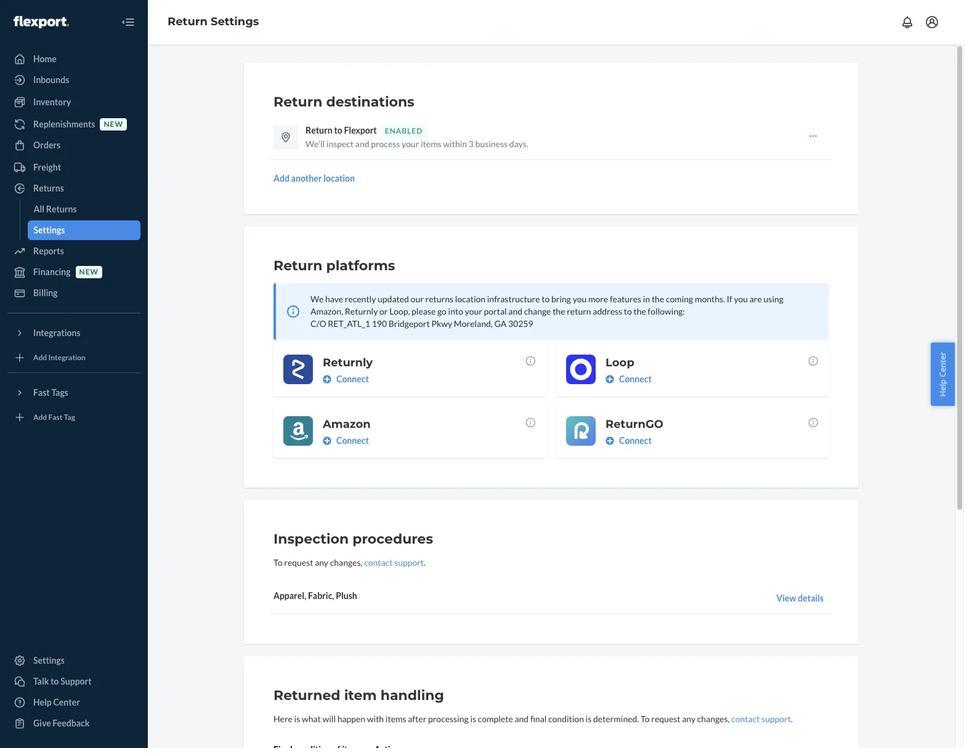 Task type: describe. For each thing, give the bounding box(es) containing it.
1 vertical spatial fast
[[48, 413, 62, 422]]

return for return platforms
[[274, 258, 322, 274]]

amazon,
[[310, 306, 343, 317]]

flexport
[[344, 125, 377, 136]]

portal
[[484, 306, 507, 317]]

returns
[[425, 294, 453, 304]]

process
[[371, 139, 400, 149]]

connect button for returnly
[[323, 373, 369, 386]]

2 is from the left
[[470, 714, 476, 724]]

inventory link
[[7, 92, 140, 112]]

inventory
[[33, 97, 71, 107]]

ret_atl_1
[[328, 319, 370, 329]]

coming
[[666, 294, 693, 304]]

and inside we have recently updated our returns location infrastructure to bring you more features in the coming months. if you are using amazon, returnly or loop, please go into your portal and change the return address to the following: c/o ret_atl_1 190 bridgeport pkwy moreland, ga 30259
[[508, 306, 522, 317]]

inspection
[[274, 531, 349, 548]]

returns inside returns link
[[33, 183, 64, 193]]

0 horizontal spatial support
[[394, 558, 424, 568]]

here is what will happen with items after processing is complete and final condition is determined. to request any changes, contact support .
[[274, 714, 793, 724]]

bridgeport
[[389, 319, 430, 329]]

final
[[530, 714, 547, 724]]

return settings
[[168, 15, 259, 28]]

return destinations
[[274, 94, 414, 110]]

platforms
[[326, 258, 395, 274]]

loop,
[[389, 306, 410, 317]]

to down features at the top
[[624, 306, 632, 317]]

within
[[443, 139, 467, 149]]

what
[[302, 714, 321, 724]]

2 vertical spatial and
[[515, 714, 529, 724]]

return for return settings
[[168, 15, 208, 28]]

happen
[[337, 714, 365, 724]]

orders
[[33, 140, 61, 150]]

fast inside dropdown button
[[33, 387, 50, 398]]

item
[[344, 688, 377, 704]]

here
[[274, 714, 293, 724]]

return platforms
[[274, 258, 395, 274]]

1 horizontal spatial items
[[421, 139, 442, 149]]

go
[[437, 306, 447, 317]]

talk to support
[[33, 676, 92, 687]]

new for financing
[[79, 268, 99, 277]]

close navigation image
[[121, 15, 136, 30]]

with
[[367, 714, 384, 724]]

1 vertical spatial returnly
[[323, 356, 373, 370]]

plus circle image
[[323, 437, 331, 445]]

our
[[411, 294, 424, 304]]

we have recently updated our returns location infrastructure to bring you more features in the coming months. if you are using amazon, returnly or loop, please go into your portal and change the return address to the following: c/o ret_atl_1 190 bridgeport pkwy moreland, ga 30259
[[310, 294, 784, 329]]

loop
[[606, 356, 634, 370]]

give
[[33, 718, 51, 729]]

0 vertical spatial and
[[355, 139, 369, 149]]

1 horizontal spatial to
[[641, 714, 650, 724]]

add for add another location
[[274, 173, 289, 184]]

change
[[524, 306, 551, 317]]

apparel, fabric, plush
[[274, 591, 357, 601]]

moreland,
[[454, 319, 493, 329]]

procedures
[[353, 531, 433, 548]]

to up the inspect
[[334, 125, 342, 136]]

plus circle image for loop
[[606, 375, 614, 384]]

have
[[325, 294, 343, 304]]

reports
[[33, 246, 64, 256]]

1 vertical spatial help
[[33, 697, 52, 708]]

all returns link
[[27, 200, 140, 219]]

billing link
[[7, 283, 140, 303]]

connect button for amazon
[[323, 435, 369, 447]]

0 horizontal spatial center
[[53, 697, 80, 708]]

amazon
[[323, 418, 371, 431]]

0 horizontal spatial the
[[553, 306, 565, 317]]

using
[[764, 294, 784, 304]]

1 horizontal spatial the
[[634, 306, 646, 317]]

months.
[[695, 294, 725, 304]]

are
[[750, 294, 762, 304]]

1 you from the left
[[573, 294, 587, 304]]

2 horizontal spatial the
[[652, 294, 664, 304]]

will
[[322, 714, 336, 724]]

connect for loop
[[619, 374, 652, 384]]

1 vertical spatial changes,
[[697, 714, 730, 724]]

view details
[[776, 593, 824, 604]]

open notifications image
[[900, 15, 915, 30]]

bring
[[551, 294, 571, 304]]

home link
[[7, 49, 140, 69]]

plus circle image for returnly
[[323, 375, 331, 384]]

processing
[[428, 714, 469, 724]]

fast tags
[[33, 387, 68, 398]]

we'll
[[306, 139, 325, 149]]

integrations
[[33, 328, 80, 338]]

1 horizontal spatial any
[[682, 714, 696, 724]]

0 horizontal spatial contact
[[364, 558, 393, 568]]

1 horizontal spatial contact
[[731, 714, 760, 724]]

home
[[33, 54, 57, 64]]

0 vertical spatial settings
[[211, 15, 259, 28]]

1 horizontal spatial .
[[791, 714, 793, 724]]

add another location button
[[274, 172, 355, 185]]

address
[[593, 306, 622, 317]]

return for return destinations
[[274, 94, 322, 110]]

enabled
[[385, 126, 423, 136]]

add for add integration
[[33, 353, 47, 362]]

connect down returngo in the bottom right of the page
[[619, 436, 652, 446]]

plus circle image inside connect link
[[606, 437, 614, 445]]

business
[[475, 139, 508, 149]]

connect link
[[606, 435, 819, 447]]

your inside we have recently updated our returns location infrastructure to bring you more features in the coming months. if you are using amazon, returnly or loop, please go into your portal and change the return address to the following: c/o ret_atl_1 190 bridgeport pkwy moreland, ga 30259
[[465, 306, 482, 317]]

return settings link
[[168, 15, 259, 28]]

tags
[[51, 387, 68, 398]]

reports link
[[7, 241, 140, 261]]

return for return to flexport
[[306, 125, 332, 136]]

tag
[[64, 413, 75, 422]]

returned
[[274, 688, 340, 704]]

please
[[412, 306, 436, 317]]

fabric,
[[308, 591, 334, 601]]

c/o
[[310, 319, 326, 329]]

add integration link
[[7, 348, 140, 368]]

feedback
[[53, 718, 90, 729]]

orders link
[[7, 136, 140, 155]]

in
[[643, 294, 650, 304]]

connect for amazon
[[336, 436, 369, 446]]



Task type: vqa. For each thing, say whether or not it's contained in the screenshot.
2nd is from right
yes



Task type: locate. For each thing, give the bounding box(es) containing it.
settings
[[211, 15, 259, 28], [34, 225, 65, 235], [33, 655, 65, 666]]

location up into
[[455, 294, 485, 304]]

items left within
[[421, 139, 442, 149]]

add another location
[[274, 173, 355, 184]]

request
[[284, 558, 313, 568], [651, 714, 680, 724]]

fast
[[33, 387, 50, 398], [48, 413, 62, 422]]

1 horizontal spatial you
[[734, 294, 748, 304]]

connect down amazon
[[336, 436, 369, 446]]

returns down freight on the left
[[33, 183, 64, 193]]

location right the another
[[324, 173, 355, 184]]

plus circle image down loop at the top right
[[606, 375, 614, 384]]

1 vertical spatial center
[[53, 697, 80, 708]]

to right talk
[[51, 676, 59, 687]]

another
[[291, 173, 322, 184]]

add for add fast tag
[[33, 413, 47, 422]]

complete
[[478, 714, 513, 724]]

0 horizontal spatial contact support link
[[364, 558, 424, 568]]

1 vertical spatial support
[[762, 714, 791, 724]]

plus circle image down returngo in the bottom right of the page
[[606, 437, 614, 445]]

1 vertical spatial contact
[[731, 714, 760, 724]]

center inside button
[[937, 352, 948, 377]]

any
[[315, 558, 328, 568], [682, 714, 696, 724]]

0 vertical spatial returnly
[[345, 306, 378, 317]]

add left the another
[[274, 173, 289, 184]]

0 horizontal spatial changes,
[[330, 558, 363, 568]]

1 horizontal spatial is
[[470, 714, 476, 724]]

connect for returnly
[[336, 374, 369, 384]]

following:
[[648, 306, 685, 317]]

view
[[776, 593, 796, 604]]

1 vertical spatial new
[[79, 268, 99, 277]]

1 vertical spatial any
[[682, 714, 696, 724]]

we'll inspect and process your items within 3 business days.
[[306, 139, 528, 149]]

1 horizontal spatial changes,
[[697, 714, 730, 724]]

is left what
[[294, 714, 300, 724]]

1 horizontal spatial support
[[762, 714, 791, 724]]

condition
[[548, 714, 584, 724]]

new for replenishments
[[104, 120, 123, 129]]

integration
[[48, 353, 86, 362]]

location
[[324, 173, 355, 184], [455, 294, 485, 304]]

0 vertical spatial new
[[104, 120, 123, 129]]

1 horizontal spatial center
[[937, 352, 948, 377]]

to up change
[[542, 294, 550, 304]]

returns right all
[[46, 204, 77, 214]]

0 horizontal spatial .
[[424, 558, 426, 568]]

and
[[355, 139, 369, 149], [508, 306, 522, 317], [515, 714, 529, 724]]

handling
[[381, 688, 444, 704]]

open account menu image
[[925, 15, 939, 30]]

contact support link
[[364, 558, 424, 568], [731, 714, 791, 724]]

connect button down amazon
[[323, 435, 369, 447]]

help center link
[[7, 693, 140, 713]]

your down enabled
[[402, 139, 419, 149]]

returnly inside we have recently updated our returns location infrastructure to bring you more features in the coming months. if you are using amazon, returnly or loop, please go into your portal and change the return address to the following: c/o ret_atl_1 190 bridgeport pkwy moreland, ga 30259
[[345, 306, 378, 317]]

1 horizontal spatial help center
[[937, 352, 948, 397]]

add down fast tags at the left bottom
[[33, 413, 47, 422]]

connect up amazon
[[336, 374, 369, 384]]

.
[[424, 558, 426, 568], [791, 714, 793, 724]]

1 vertical spatial and
[[508, 306, 522, 317]]

returns
[[33, 183, 64, 193], [46, 204, 77, 214]]

0 horizontal spatial any
[[315, 558, 328, 568]]

into
[[448, 306, 463, 317]]

freight link
[[7, 158, 140, 177]]

settings link up support
[[7, 651, 140, 671]]

1 vertical spatial add
[[33, 353, 47, 362]]

3 is from the left
[[586, 714, 592, 724]]

to up the apparel,
[[274, 558, 283, 568]]

talk to support button
[[7, 672, 140, 692]]

connect
[[336, 374, 369, 384], [619, 374, 652, 384], [336, 436, 369, 446], [619, 436, 652, 446]]

1 vertical spatial items
[[386, 714, 406, 724]]

help inside button
[[937, 379, 948, 397]]

0 vertical spatial .
[[424, 558, 426, 568]]

returngo
[[606, 418, 663, 431]]

contact
[[364, 558, 393, 568], [731, 714, 760, 724]]

request down inspection
[[284, 558, 313, 568]]

0 vertical spatial items
[[421, 139, 442, 149]]

ga
[[494, 319, 507, 329]]

add fast tag
[[33, 413, 75, 422]]

plush
[[336, 591, 357, 601]]

inspect
[[326, 139, 354, 149]]

add integration
[[33, 353, 86, 362]]

connect button up amazon
[[323, 373, 369, 386]]

apparel,
[[274, 591, 306, 601]]

the down in
[[634, 306, 646, 317]]

return to flexport
[[306, 125, 377, 136]]

inbounds
[[33, 75, 69, 85]]

and down infrastructure
[[508, 306, 522, 317]]

returnly
[[345, 306, 378, 317], [323, 356, 373, 370]]

0 horizontal spatial new
[[79, 268, 99, 277]]

0 horizontal spatial location
[[324, 173, 355, 184]]

new down reports link
[[79, 268, 99, 277]]

all returns
[[34, 204, 77, 214]]

or
[[380, 306, 388, 317]]

1 vertical spatial .
[[791, 714, 793, 724]]

to
[[334, 125, 342, 136], [542, 294, 550, 304], [624, 306, 632, 317], [51, 676, 59, 687]]

more
[[588, 294, 608, 304]]

and left 'final'
[[515, 714, 529, 724]]

0 vertical spatial any
[[315, 558, 328, 568]]

0 vertical spatial to
[[274, 558, 283, 568]]

items right with
[[386, 714, 406, 724]]

0 vertical spatial settings link
[[27, 221, 140, 240]]

items
[[421, 139, 442, 149], [386, 714, 406, 724]]

add inside button
[[274, 173, 289, 184]]

you right if
[[734, 294, 748, 304]]

returned item handling
[[274, 688, 444, 704]]

integrations button
[[7, 323, 140, 343]]

help center button
[[931, 343, 955, 406]]

replenishments
[[33, 119, 95, 129]]

returnly down recently
[[345, 306, 378, 317]]

support
[[61, 676, 92, 687]]

1 is from the left
[[294, 714, 300, 724]]

give feedback
[[33, 718, 90, 729]]

0 horizontal spatial to
[[274, 558, 283, 568]]

if
[[727, 294, 732, 304]]

fast left tag
[[48, 413, 62, 422]]

2 horizontal spatial is
[[586, 714, 592, 724]]

we
[[310, 294, 324, 304]]

2 vertical spatial settings
[[33, 655, 65, 666]]

inbounds link
[[7, 70, 140, 90]]

add left integration
[[33, 353, 47, 362]]

recently
[[345, 294, 376, 304]]

plus circle image up amazon
[[323, 375, 331, 384]]

0 horizontal spatial help center
[[33, 697, 80, 708]]

your
[[402, 139, 419, 149], [465, 306, 482, 317]]

0 horizontal spatial is
[[294, 714, 300, 724]]

1 horizontal spatial help
[[937, 379, 948, 397]]

inspection procedures
[[274, 531, 433, 548]]

contact support link for inspection procedures
[[364, 558, 424, 568]]

0 horizontal spatial request
[[284, 558, 313, 568]]

returns link
[[7, 179, 140, 198]]

after
[[408, 714, 426, 724]]

0 vertical spatial location
[[324, 173, 355, 184]]

the right in
[[652, 294, 664, 304]]

1 horizontal spatial contact support link
[[731, 714, 791, 724]]

1 vertical spatial settings
[[34, 225, 65, 235]]

0 vertical spatial help
[[937, 379, 948, 397]]

returnly down ret_atl_1
[[323, 356, 373, 370]]

1 vertical spatial request
[[651, 714, 680, 724]]

0 vertical spatial help center
[[937, 352, 948, 397]]

fast tags button
[[7, 383, 140, 403]]

infrastructure
[[487, 294, 540, 304]]

location inside we have recently updated our returns location infrastructure to bring you more features in the coming months. if you are using amazon, returnly or loop, please go into your portal and change the return address to the following: c/o ret_atl_1 190 bridgeport pkwy moreland, ga 30259
[[455, 294, 485, 304]]

0 vertical spatial add
[[274, 173, 289, 184]]

you up the return
[[573, 294, 587, 304]]

0 horizontal spatial items
[[386, 714, 406, 724]]

0 vertical spatial changes,
[[330, 558, 363, 568]]

settings link down all returns link
[[27, 221, 140, 240]]

you
[[573, 294, 587, 304], [734, 294, 748, 304]]

is left complete on the bottom
[[470, 714, 476, 724]]

1 vertical spatial your
[[465, 306, 482, 317]]

contact support link for returned item handling
[[731, 714, 791, 724]]

0 horizontal spatial your
[[402, 139, 419, 149]]

0 vertical spatial contact
[[364, 558, 393, 568]]

1 horizontal spatial request
[[651, 714, 680, 724]]

fast left "tags"
[[33, 387, 50, 398]]

new up orders link
[[104, 120, 123, 129]]

1 vertical spatial contact support link
[[731, 714, 791, 724]]

center
[[937, 352, 948, 377], [53, 697, 80, 708]]

1 vertical spatial to
[[641, 714, 650, 724]]

pkwy
[[431, 319, 452, 329]]

3
[[469, 139, 474, 149]]

updated
[[378, 294, 409, 304]]

0 vertical spatial your
[[402, 139, 419, 149]]

plus circle image
[[323, 375, 331, 384], [606, 375, 614, 384], [606, 437, 614, 445]]

connect down loop at the top right
[[619, 374, 652, 384]]

features
[[610, 294, 641, 304]]

freight
[[33, 162, 61, 172]]

1 vertical spatial returns
[[46, 204, 77, 214]]

1 horizontal spatial location
[[455, 294, 485, 304]]

flexport logo image
[[14, 16, 69, 28]]

0 vertical spatial contact support link
[[364, 558, 424, 568]]

to inside the talk to support 'button'
[[51, 676, 59, 687]]

0 vertical spatial center
[[937, 352, 948, 377]]

your up moreland,
[[465, 306, 482, 317]]

changes,
[[330, 558, 363, 568], [697, 714, 730, 724]]

billing
[[33, 288, 58, 298]]

1 vertical spatial settings link
[[7, 651, 140, 671]]

1 horizontal spatial new
[[104, 120, 123, 129]]

0 horizontal spatial help
[[33, 697, 52, 708]]

is right condition
[[586, 714, 592, 724]]

help center inside button
[[937, 352, 948, 397]]

1 vertical spatial location
[[455, 294, 485, 304]]

connect button
[[323, 373, 369, 386], [606, 373, 652, 386], [323, 435, 369, 447]]

2 you from the left
[[734, 294, 748, 304]]

to right 'determined.'
[[641, 714, 650, 724]]

connect button down loop at the top right
[[606, 373, 652, 386]]

0 vertical spatial returns
[[33, 183, 64, 193]]

talk
[[33, 676, 49, 687]]

0 vertical spatial request
[[284, 558, 313, 568]]

request right 'determined.'
[[651, 714, 680, 724]]

view details button
[[776, 593, 824, 605]]

the
[[652, 294, 664, 304], [553, 306, 565, 317], [634, 306, 646, 317]]

connect button for loop
[[606, 373, 652, 386]]

0 vertical spatial support
[[394, 558, 424, 568]]

days.
[[509, 139, 528, 149]]

location inside button
[[324, 173, 355, 184]]

1 horizontal spatial your
[[465, 306, 482, 317]]

0 vertical spatial fast
[[33, 387, 50, 398]]

2 vertical spatial add
[[33, 413, 47, 422]]

30259
[[508, 319, 533, 329]]

to request any changes, contact support .
[[274, 558, 426, 568]]

to
[[274, 558, 283, 568], [641, 714, 650, 724]]

and down flexport
[[355, 139, 369, 149]]

0 horizontal spatial you
[[573, 294, 587, 304]]

the down bring
[[553, 306, 565, 317]]

returns inside all returns link
[[46, 204, 77, 214]]

1 vertical spatial help center
[[33, 697, 80, 708]]

determined.
[[593, 714, 639, 724]]



